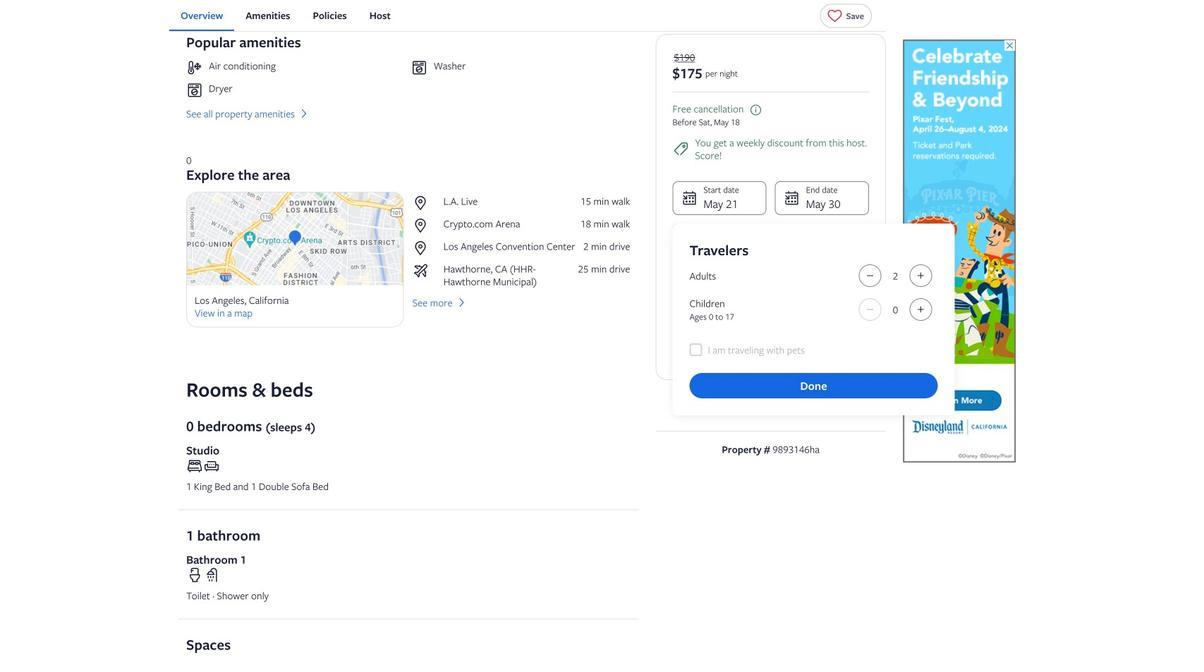 Task type: locate. For each thing, give the bounding box(es) containing it.
map image
[[186, 192, 404, 285]]

0 vertical spatial medium image
[[298, 107, 310, 120]]

1 vertical spatial medium image
[[455, 296, 468, 309]]

0 vertical spatial popular location image
[[412, 195, 438, 212]]

1 vertical spatial list
[[412, 195, 630, 288]]

3 popular location image from the top
[[412, 240, 438, 257]]

list
[[169, 0, 886, 31], [412, 195, 630, 288]]

medium image
[[298, 107, 310, 120], [455, 296, 468, 309]]

2 vertical spatial popular location image
[[412, 240, 438, 257]]

1 popular location image from the top
[[412, 195, 438, 212]]

popular location image
[[412, 195, 438, 212], [412, 217, 438, 234], [412, 240, 438, 257]]

list item
[[186, 59, 405, 76], [411, 59, 630, 76], [186, 82, 405, 99]]

children + image
[[912, 304, 929, 315]]

1 vertical spatial popular location image
[[412, 217, 438, 234]]



Task type: describe. For each thing, give the bounding box(es) containing it.
adults - image
[[861, 270, 878, 281]]

positive theme image
[[672, 140, 689, 157]]

0 vertical spatial list
[[169, 0, 886, 31]]

2 popular location image from the top
[[412, 217, 438, 234]]

airport image
[[412, 262, 438, 279]]

1 horizontal spatial medium image
[[455, 296, 468, 309]]

children - image
[[861, 304, 878, 315]]

0 horizontal spatial medium image
[[298, 107, 310, 120]]

adults + image
[[912, 270, 929, 281]]



Task type: vqa. For each thing, say whether or not it's contained in the screenshot.
vrbo logo
no



